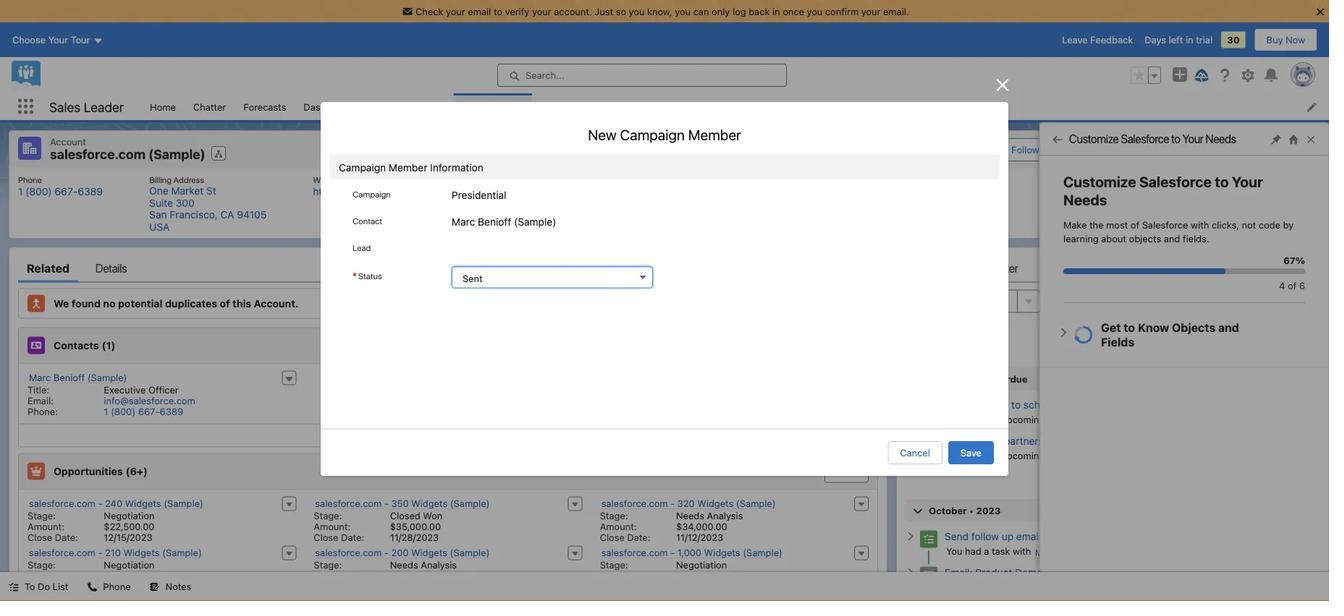 Task type: describe. For each thing, give the bounding box(es) containing it.
leave
[[1062, 34, 1088, 45]]

$34,000.00 close date:
[[600, 522, 727, 543]]

contacts for contacts (1)
[[54, 340, 99, 352]]

have for discuss
[[965, 451, 986, 461]]

date: for 11/12/2023
[[627, 532, 650, 543]]

search... button
[[497, 64, 787, 87]]

follow
[[971, 531, 999, 543]]

contacts for contacts
[[721, 101, 761, 112]]

amount: inside salesforce.com - 240 widgets (sample) element
[[28, 522, 64, 532]]

one
[[149, 185, 168, 197]]

text default image for phone
[[87, 582, 97, 593]]

11/28/2023
[[390, 532, 439, 543]]

new campaign member
[[588, 126, 741, 143]]

lead
[[353, 243, 371, 253]]

amount: inside closed won amount:
[[314, 522, 351, 532]]

marc down presidential
[[452, 216, 475, 228]]

code
[[1259, 219, 1281, 230]]

october
[[929, 505, 967, 516]]

closed
[[390, 511, 420, 522]]

negotiation amount: for $22,500.00
[[28, 511, 155, 532]]

about
[[1101, 233, 1126, 244]]

0 vertical spatial salesforce
[[1121, 132, 1169, 146]]

just
[[595, 6, 613, 17]]

salesforce.com for salesforce.com - 350 widgets (sample)
[[315, 498, 382, 509]]

aug
[[1237, 571, 1252, 581]]

phone 1 (800) 667-6389
[[18, 174, 103, 197]]

reports list item
[[384, 93, 454, 120]]

progress bar image
[[1063, 269, 1225, 274]]

upcoming for partnership
[[1001, 451, 1045, 461]]

widgets for $22,500.00 close date:
[[125, 498, 161, 509]]

campaign for campaign
[[353, 189, 391, 199]]

and
[[1164, 233, 1180, 244]]

date: for 11/28/2023
[[341, 532, 364, 543]]

email: inside executive officer email:
[[28, 396, 54, 406]]

assets
[[850, 101, 879, 112]]

dashboards list item
[[295, 93, 384, 120]]

you for call marc to schedule demo (sample)
[[946, 414, 962, 425]]

edit button
[[1195, 138, 1236, 161]]

this
[[232, 298, 251, 310]]

so
[[616, 6, 626, 17]]

2 horizontal spatial •
[[1234, 320, 1239, 331]]

home
[[150, 101, 176, 112]]

negotiation for 240
[[104, 511, 155, 522]]

search...
[[526, 70, 564, 81]]

email: product demo (sample)
[[945, 567, 1088, 579]]

not
[[1242, 219, 1256, 230]]

*
[[353, 271, 357, 281]]

leave feedback
[[1062, 34, 1133, 45]]

needs analysis amount: inside salesforce.com - 200 widgets (sample) element
[[314, 560, 457, 582]]

salesforce.com - 200 widgets (sample) element
[[305, 545, 591, 594]]

home link
[[141, 93, 184, 120]]

67% status
[[1063, 246, 1305, 291]]

new for new campaign member
[[588, 126, 617, 143]]

account for account owner
[[483, 174, 515, 185]]

you have an upcoming task with for marc
[[946, 414, 1089, 425]]

widgets for $34,000.00 close date:
[[697, 498, 734, 509]]

close for $34,000.00 close date:
[[600, 532, 625, 543]]

salesforce.com - 200 widgets (sample) link
[[315, 548, 490, 559]]

call marc to schedule demo (sample) link
[[965, 399, 1140, 411]]

view all link
[[19, 424, 877, 447]]

1 vertical spatial in
[[1186, 34, 1193, 45]]

sent button
[[452, 267, 653, 288]]

account inside "button"
[[1102, 144, 1138, 155]]

hierarchy
[[1141, 144, 1183, 155]]

suite
[[149, 197, 173, 209]]

stage: inside salesforce.com - 1,000 widgets (sample) element
[[600, 560, 628, 571]]

make the most of salesforce with clicks, not code by learning about objects and fields.
[[1063, 219, 1294, 244]]

demo
[[1015, 567, 1043, 579]]

with inside make the most of salesforce with clicks, not code by learning about objects and fields.
[[1191, 219, 1209, 230]]

cancel
[[900, 448, 930, 458]]

0 vertical spatial chatter
[[193, 101, 226, 112]]

close for $20,000.00 close date:
[[28, 582, 52, 593]]

needs inside salesforce.com - 200 widgets (sample) element
[[390, 560, 418, 571]]

analysis inside salesforce.com - 200 widgets (sample) element
[[421, 560, 457, 571]]

negotiation amount: for $20,000.00
[[28, 560, 155, 582]]

salesforce.com - 320 widgets (sample) link
[[601, 498, 776, 510]]

contacts (1)
[[54, 340, 115, 352]]

salesforce inside customize salesforce to your needs
[[1139, 173, 1212, 190]]

billing
[[149, 174, 172, 185]]

text default image for notes
[[150, 582, 160, 593]]

campaigns list item
[[628, 93, 713, 120]]

- for 1,000
[[670, 548, 675, 558]]

task for to
[[1047, 414, 1066, 425]]

account for account
[[50, 136, 86, 147]]

salesforce.com - 350 widgets (sample) link
[[315, 498, 490, 510]]

2024
[[1266, 571, 1286, 581]]

view all
[[431, 430, 465, 441]]

300
[[176, 197, 195, 209]]

c
[[502, 186, 509, 198]]

(sample) inside 'link'
[[736, 498, 776, 509]]

log
[[733, 6, 746, 17]]

email.
[[883, 6, 909, 17]]

content
[[797, 101, 832, 112]]

- for 320
[[670, 498, 675, 509]]

salesforce.com - 320 widgets (sample)
[[601, 498, 776, 509]]

benioff inside send follow up email for customer conference (sample) you had a task with marc benioff (sample)
[[1060, 548, 1091, 558]]

1 horizontal spatial marc benioff (sample)
[[452, 216, 556, 228]]

to down overdue
[[1011, 399, 1021, 411]]

email image
[[920, 567, 937, 585]]

(1)
[[102, 340, 115, 352]]

salesforce.com - 240 widgets (sample) link
[[29, 498, 203, 510]]

&
[[979, 374, 986, 384]]

all inside related tab panel
[[454, 430, 465, 441]]

to do list
[[25, 582, 68, 593]]

feedback
[[1090, 34, 1133, 45]]

sales
[[49, 99, 81, 115]]

1 horizontal spatial benioff
[[478, 216, 511, 228]]

1 vertical spatial chatter
[[983, 261, 1018, 275]]

stage: for $22,500.00 close date:
[[28, 511, 56, 522]]

0 horizontal spatial chatter link
[[184, 93, 235, 120]]

to left verify
[[494, 6, 502, 17]]

email inside send follow up email for customer conference (sample) you had a task with marc benioff (sample)
[[1016, 531, 1041, 543]]

executive
[[104, 385, 146, 396]]

opportunities for opportunities
[[540, 101, 600, 112]]

salesforce inside make the most of salesforce with clicks, not code by learning about objects and fields.
[[1142, 219, 1188, 230]]

salesforce.com - 1,000 widgets (sample) link
[[601, 548, 782, 559]]

october  •  2023 button
[[906, 499, 1310, 522]]

view account hierarchy
[[1078, 144, 1183, 155]]

marc inside send follow up email for customer conference (sample) you had a task with marc benioff (sample)
[[1035, 548, 1057, 558]]

salesforce.com for salesforce.com (sample)
[[50, 147, 145, 162]]

0 horizontal spatial email
[[468, 6, 491, 17]]

call
[[965, 399, 983, 411]]

presidential
[[452, 189, 506, 201]]

task for opportunities
[[1047, 451, 1066, 461]]

schedule
[[1024, 399, 1066, 411]]

$20,000.00 for $20,000.00
[[390, 571, 441, 582]]

upcoming & overdue button
[[906, 367, 1310, 391]]

http://www.salesforce.com
[[313, 186, 437, 197]]

widgets for $20,000.00 close date:
[[123, 548, 160, 558]]

1 vertical spatial marc benioff (sample) link
[[1035, 548, 1133, 559]]

benioff inside related tab panel
[[53, 372, 85, 383]]

types
[[1255, 320, 1279, 331]]

salesforce.com - 210 widgets (sample) link
[[29, 548, 202, 559]]

$35,000.00 close date:
[[314, 522, 441, 543]]

assets list item
[[841, 93, 906, 120]]

details link
[[96, 254, 127, 283]]

salesforce.com - 1,000 widgets (sample) element
[[591, 545, 877, 594]]

list containing one market st
[[9, 168, 1320, 239]]

- for 240
[[98, 498, 102, 509]]

of inside related tab panel
[[220, 298, 230, 310]]

up
[[1002, 531, 1014, 543]]

upcoming
[[929, 374, 976, 384]]

opportunities
[[1061, 435, 1123, 447]]

needs up make
[[1063, 191, 1107, 208]]

opportunities (6+)
[[54, 466, 148, 478]]

2 you from the left
[[675, 6, 691, 17]]

close for $35,000.00 close date:
[[314, 532, 338, 543]]

salesforce.com - 320 widgets (sample) element
[[591, 496, 877, 545]]

forecasts
[[243, 101, 286, 112]]

salesforce.com - 1,000 widgets (sample)
[[601, 548, 782, 558]]

$20,000.00 for $20,000.00 close date:
[[104, 571, 155, 582]]

opportunities for opportunities (6+)
[[54, 466, 123, 478]]

view for view all
[[431, 430, 452, 441]]

you for discuss partnership opportunities (sample)
[[946, 451, 962, 461]]

accounts
[[463, 101, 504, 112]]

leader
[[84, 99, 124, 115]]

salesforce.com - 350 widgets (sample)
[[315, 498, 490, 509]]

6389 inside the phone 1 (800) 667-6389
[[78, 186, 103, 197]]

1 vertical spatial member
[[389, 161, 427, 173]]

negotiation for 210
[[104, 560, 155, 571]]

reports link
[[384, 93, 435, 120]]

discuss partnership opportunities (sample) link
[[965, 435, 1168, 447]]

1 horizontal spatial •
[[1172, 320, 1176, 331]]

opportunities link
[[531, 93, 609, 120]]

- for 200
[[384, 548, 389, 558]]

c b link
[[502, 186, 519, 199]]

6389 inside marc benioff (sample) element
[[160, 406, 183, 417]]

30
[[1227, 34, 1240, 45]]

12/15/2023
[[104, 532, 152, 543]]

0 vertical spatial customize
[[1069, 132, 1119, 146]]

san
[[149, 209, 167, 221]]

of inside make the most of salesforce with clicks, not code by learning about objects and fields.
[[1131, 219, 1139, 230]]

widgets down 11/12/2023
[[704, 548, 740, 558]]

demo
[[1069, 399, 1095, 411]]

do
[[38, 582, 50, 593]]

stage: inside salesforce.com - 200 widgets (sample) element
[[314, 560, 342, 571]]



Task type: vqa. For each thing, say whether or not it's contained in the screenshot.


Task type: locate. For each thing, give the bounding box(es) containing it.
1 horizontal spatial account
[[483, 174, 515, 185]]

member
[[688, 126, 741, 143], [389, 161, 427, 173]]

new inside button
[[837, 466, 856, 477]]

1 horizontal spatial new
[[837, 466, 856, 477]]

progress bar progress bar
[[1063, 269, 1305, 274]]

stage: inside salesforce.com - 350 widgets (sample) element
[[314, 511, 342, 522]]

in
[[772, 6, 780, 17], [1186, 34, 1193, 45]]

1 upcoming from the top
[[1001, 414, 1045, 425]]

only
[[712, 6, 730, 17]]

days
[[1145, 34, 1166, 45]]

you right once
[[807, 6, 823, 17]]

1 horizontal spatial 1
[[104, 406, 108, 417]]

1 vertical spatial have
[[965, 451, 986, 461]]

1 horizontal spatial in
[[1186, 34, 1193, 45]]

0 horizontal spatial of
[[220, 298, 230, 310]]

list
[[53, 582, 68, 593]]

your down delete
[[1232, 173, 1263, 190]]

0 vertical spatial you
[[946, 414, 962, 425]]

had
[[965, 546, 981, 557]]

widgets down 11/28/2023
[[411, 548, 447, 558]]

an up discuss
[[988, 414, 999, 425]]

opportunities image
[[28, 463, 45, 480]]

task down discuss partnership opportunities (sample)
[[1047, 451, 1066, 461]]

$20,000.00 inside salesforce.com - 200 widgets (sample) element
[[390, 571, 441, 582]]

1 (800) 667-6389
[[104, 406, 183, 417]]

benioff down presidential
[[478, 216, 511, 228]]

1 horizontal spatial contacts
[[721, 101, 761, 112]]

we found no potential duplicates of this account.
[[54, 298, 299, 310]]

phone button
[[78, 573, 139, 602]]

tab list containing related
[[18, 254, 878, 283]]

$20,000.00 down salesforce.com - 210 widgets (sample) link
[[104, 571, 155, 582]]

1 your from the left
[[446, 6, 465, 17]]

customer
[[1059, 531, 1104, 543]]

- inside salesforce.com - 210 widgets (sample) link
[[98, 548, 102, 558]]

filters:
[[1105, 320, 1134, 331]]

1 vertical spatial phone
[[103, 582, 131, 593]]

campaign up website http://www.salesforce.com
[[339, 161, 386, 173]]

1 horizontal spatial $20,000.00
[[390, 571, 441, 582]]

close inside $22,500.00 close date:
[[28, 532, 52, 543]]

of left this
[[220, 298, 230, 310]]

buy
[[1266, 34, 1283, 45]]

0 vertical spatial you have an upcoming task with
[[946, 414, 1089, 425]]

to inside customize salesforce to your needs
[[1215, 173, 1229, 190]]

0 horizontal spatial analysis
[[421, 560, 457, 571]]

negotiation amount: inside salesforce.com - 1,000 widgets (sample) element
[[600, 560, 727, 582]]

1 have from the top
[[965, 414, 986, 425]]

1 vertical spatial customize
[[1063, 173, 1136, 190]]

opportunities inside list item
[[540, 101, 600, 112]]

analysis inside salesforce.com - 320 widgets (sample) element
[[707, 511, 743, 522]]

found
[[72, 298, 101, 310]]

negotiation down salesforce.com - 1,000 widgets (sample) link
[[676, 560, 727, 571]]

product
[[975, 567, 1012, 579]]

6389 down officer
[[160, 406, 183, 417]]

you have an upcoming task with up partnership
[[946, 414, 1089, 425]]

0 horizontal spatial 1
[[18, 186, 23, 197]]

date: up list
[[55, 532, 78, 543]]

2 vertical spatial benioff
[[1060, 548, 1091, 558]]

left
[[1169, 34, 1183, 45]]

1 vertical spatial chatter link
[[983, 254, 1018, 283]]

0 vertical spatial marc benioff (sample) link
[[29, 372, 127, 384]]

salesforce.com - 350 widgets (sample) element
[[305, 496, 591, 545]]

1 vertical spatial needs analysis amount:
[[314, 560, 457, 582]]

1 horizontal spatial 1 (800) 667-6389 link
[[104, 406, 183, 417]]

account owner
[[483, 174, 541, 185]]

conference
[[1106, 531, 1159, 543]]

- left the 240 on the bottom
[[98, 498, 102, 509]]

0 horizontal spatial your
[[446, 6, 465, 17]]

needs analysis amount: down 320
[[600, 511, 743, 532]]

1 horizontal spatial chatter
[[983, 261, 1018, 275]]

salesforce.com for salesforce.com - 240 widgets (sample)
[[29, 498, 95, 509]]

opportunities inside related tab panel
[[54, 466, 123, 478]]

- left the 350
[[384, 498, 389, 509]]

october  •  2023
[[929, 505, 1001, 516]]

to do list button
[[0, 573, 77, 602]]

date: inside $22,500.00 close date:
[[55, 532, 78, 543]]

0 horizontal spatial in
[[772, 6, 780, 17]]

info@salesforce.com
[[104, 396, 195, 406]]

inverse image
[[994, 76, 1011, 94]]

1 vertical spatial contacts
[[54, 340, 99, 352]]

1 horizontal spatial opportunities
[[540, 101, 600, 112]]

- inside salesforce.com - 350 widgets (sample) link
[[384, 498, 389, 509]]

salesforce.com down $34,000.00 close date: on the bottom of the page
[[601, 548, 668, 558]]

view for view account hierarchy
[[1078, 144, 1100, 155]]

0 horizontal spatial opportunities
[[54, 466, 123, 478]]

trial
[[1196, 34, 1213, 45]]

email: down the had
[[945, 567, 973, 579]]

you down send
[[946, 546, 962, 557]]

1 vertical spatial list
[[9, 168, 1320, 239]]

0 vertical spatial customize salesforce to your needs
[[1069, 132, 1236, 146]]

1 vertical spatial 1
[[104, 406, 108, 417]]

1 vertical spatial marc benioff (sample)
[[29, 372, 127, 383]]

text default image left to
[[9, 582, 19, 593]]

forecasts link
[[235, 93, 295, 120]]

you left can
[[675, 6, 691, 17]]

task image
[[920, 436, 937, 453]]

member up website http://www.salesforce.com
[[389, 161, 427, 173]]

667- down officer
[[138, 406, 160, 417]]

2 have from the top
[[965, 451, 986, 461]]

close inside '$20,000.00 close date:'
[[28, 582, 52, 593]]

667- inside the phone 1 (800) 667-6389
[[55, 186, 78, 197]]

your left the edit
[[1183, 132, 1204, 146]]

salesforce.com - 200 widgets (sample)
[[315, 548, 490, 558]]

with down up
[[1013, 546, 1031, 557]]

have down discuss
[[965, 451, 986, 461]]

widgets down 12/15/2023
[[123, 548, 160, 558]]

once
[[783, 6, 804, 17]]

2 vertical spatial salesforce
[[1142, 219, 1188, 230]]

date: up salesforce.com - 200 widgets (sample)
[[341, 532, 364, 543]]

list
[[141, 93, 1329, 120], [9, 168, 1320, 239]]

contacts inside list item
[[721, 101, 761, 112]]

text default image inside "notes" button
[[150, 582, 160, 593]]

(sample)
[[148, 147, 205, 162], [514, 216, 556, 228], [87, 372, 127, 383], [1098, 399, 1140, 411], [1126, 435, 1168, 447], [164, 498, 203, 509], [450, 498, 490, 509], [736, 498, 776, 509], [1162, 531, 1204, 543], [162, 548, 202, 558], [450, 548, 490, 558], [743, 548, 782, 558], [1094, 548, 1133, 558], [1045, 567, 1088, 579]]

negotiation amount: down the 240 on the bottom
[[28, 511, 155, 532]]

widgets up the $34,000.00
[[697, 498, 734, 509]]

2 text default image from the left
[[87, 582, 97, 593]]

2 you from the top
[[946, 451, 962, 461]]

11/5/2023
[[104, 582, 147, 593]]

stage: for $35,000.00 close date:
[[314, 511, 342, 522]]

1 horizontal spatial phone
[[103, 582, 131, 593]]

salesforce.com up $34,000.00 close date: on the bottom of the page
[[601, 498, 668, 509]]

opportunities up the 240 on the bottom
[[54, 466, 123, 478]]

with inside send follow up email for customer conference (sample) you had a task with marc benioff (sample)
[[1013, 546, 1031, 557]]

needs down salesforce.com - 320 widgets (sample) 'link'
[[676, 511, 704, 522]]

officer
[[148, 385, 179, 396]]

you inside send follow up email for customer conference (sample) you had a task with marc benioff (sample)
[[946, 546, 962, 557]]

you have an upcoming task with down partnership
[[946, 451, 1089, 461]]

to left the edit
[[1171, 132, 1180, 146]]

text default image
[[9, 582, 19, 593], [87, 582, 97, 593], [150, 582, 160, 593]]

- for 350
[[384, 498, 389, 509]]

$20,000.00 inside '$20,000.00 close date:'
[[104, 571, 155, 582]]

needs down salesforce.com - 200 widgets (sample) link
[[390, 560, 418, 571]]

salesforce.com for salesforce.com - 1,000 widgets (sample)
[[601, 548, 668, 558]]

1 vertical spatial task
[[1047, 451, 1066, 461]]

close inside $34,000.00 close date:
[[600, 532, 625, 543]]

•
[[1172, 320, 1176, 331], [1234, 320, 1239, 331], [969, 505, 974, 516]]

1 vertical spatial salesforce
[[1139, 173, 1212, 190]]

$20,000.00 close date:
[[28, 571, 155, 593]]

opportunities list item
[[531, 93, 628, 120]]

close for $22,500.00 close date:
[[28, 532, 52, 543]]

contacts right campaigns list item
[[721, 101, 761, 112]]

negotiation amount:
[[28, 511, 155, 532], [28, 560, 155, 582], [600, 560, 727, 582]]

an
[[988, 414, 999, 425], [988, 451, 999, 461]]

0 horizontal spatial benioff
[[53, 372, 85, 383]]

0 horizontal spatial contacts
[[54, 340, 99, 352]]

salesforce.com inside salesforce.com - 210 widgets (sample) link
[[29, 548, 95, 558]]

marc down for
[[1035, 548, 1057, 558]]

an for partnership
[[988, 451, 999, 461]]

salesforce.com for salesforce.com - 210 widgets (sample)
[[29, 548, 95, 558]]

check
[[416, 6, 443, 17]]

1 vertical spatial 6389
[[160, 406, 183, 417]]

0 vertical spatial your
[[1183, 132, 1204, 146]]

marc benioff (sample) up executive officer email:
[[29, 372, 127, 383]]

0 horizontal spatial text default image
[[9, 582, 19, 593]]

salesforce.com - 240 widgets (sample) element
[[19, 496, 305, 545]]

negotiation down salesforce.com - 240 widgets (sample) link
[[104, 511, 155, 522]]

3 you from the left
[[807, 6, 823, 17]]

1 horizontal spatial analysis
[[707, 511, 743, 522]]

now
[[1286, 34, 1305, 45]]

200
[[391, 548, 409, 558]]

date:
[[55, 532, 78, 543], [341, 532, 364, 543], [627, 532, 650, 543], [55, 582, 78, 593]]

salesforce.com for salesforce.com - 320 widgets (sample)
[[601, 498, 668, 509]]

667- inside marc benioff (sample) element
[[138, 406, 160, 417]]

an down discuss
[[988, 451, 999, 461]]

confirm
[[825, 6, 859, 17]]

owner
[[516, 174, 541, 185]]

1 vertical spatial 667-
[[138, 406, 160, 417]]

with down demo
[[1068, 414, 1087, 425]]

date: inside "$35,000.00 close date:"
[[341, 532, 364, 543]]

contact
[[353, 216, 382, 226]]

0 vertical spatial contacts
[[721, 101, 761, 112]]

days left in trial
[[1145, 34, 1213, 45]]

0 horizontal spatial marc benioff (sample) link
[[29, 372, 127, 384]]

group
[[1131, 67, 1161, 84]]

accounts list item
[[454, 93, 531, 120]]

you right so
[[629, 6, 645, 17]]

task down call marc to schedule demo (sample) link
[[1047, 414, 1066, 425]]

salesforce.com down leader
[[50, 147, 145, 162]]

1 vertical spatial you have an upcoming task with
[[946, 451, 1089, 461]]

1,000
[[677, 548, 701, 558]]

task inside send follow up email for customer conference (sample) you had a task with marc benioff (sample)
[[992, 546, 1010, 557]]

0 vertical spatial an
[[988, 414, 999, 425]]

• right time
[[1172, 320, 1176, 331]]

2 an from the top
[[988, 451, 999, 461]]

3 text default image from the left
[[150, 582, 160, 593]]

6389
[[78, 186, 103, 197], [160, 406, 183, 417]]

chatter
[[193, 101, 226, 112], [983, 261, 1018, 275]]

1 horizontal spatial 667-
[[138, 406, 160, 417]]

• inside dropdown button
[[969, 505, 974, 516]]

widgets up the $22,500.00
[[125, 498, 161, 509]]

francisco,
[[170, 209, 218, 221]]

needs left delete
[[1206, 132, 1236, 146]]

0 vertical spatial marc benioff (sample)
[[452, 216, 556, 228]]

- left 200
[[384, 548, 389, 558]]

2 you have an upcoming task with from the top
[[946, 451, 1089, 461]]

2 upcoming from the top
[[1001, 451, 1045, 461]]

0 horizontal spatial chatter
[[193, 101, 226, 112]]

dashboards link
[[295, 93, 365, 120]]

1 you from the top
[[946, 414, 962, 425]]

progress bar
[[1075, 326, 1092, 344]]

salesforce.com inside salesforce.com - 350 widgets (sample) link
[[315, 498, 382, 509]]

opportunities down search...
[[540, 101, 600, 112]]

$20,000.00
[[104, 571, 155, 582], [390, 571, 441, 582]]

0 vertical spatial task
[[1047, 414, 1066, 425]]

2 vertical spatial task
[[992, 546, 1010, 557]]

320
[[677, 498, 695, 509]]

1 you from the left
[[629, 6, 645, 17]]

1 vertical spatial 1 (800) 667-6389 link
[[104, 406, 183, 417]]

upcoming for marc
[[1001, 414, 1045, 425]]

0 vertical spatial benioff
[[478, 216, 511, 228]]

2 horizontal spatial you
[[807, 6, 823, 17]]

contacts inside related tab panel
[[54, 340, 99, 352]]

widgets for $35,000.00 close date:
[[411, 498, 447, 509]]

email: down contacts "icon"
[[28, 396, 54, 406]]

negotiation inside salesforce.com - 240 widgets (sample) element
[[104, 511, 155, 522]]

contacts image
[[28, 337, 45, 354]]

negotiation inside salesforce.com - 1,000 widgets (sample) element
[[676, 560, 727, 571]]

view inside view account hierarchy "button"
[[1078, 144, 1100, 155]]

marc right call
[[985, 399, 1009, 411]]

$20,000.00 down salesforce.com - 200 widgets (sample) link
[[390, 571, 441, 582]]

10,
[[1254, 571, 1264, 581]]

stage: inside salesforce.com - 210 widgets (sample) element
[[28, 560, 56, 571]]

of
[[1131, 219, 1139, 230], [220, 298, 230, 310]]

0 horizontal spatial needs analysis amount:
[[314, 560, 457, 582]]

clicks,
[[1212, 219, 1239, 230]]

discuss
[[965, 435, 1001, 447]]

marc benioff (sample) link down customer
[[1035, 548, 1133, 559]]

salesforce.com - 210 widgets (sample) element
[[19, 545, 305, 594]]

date: for 12/15/2023
[[55, 532, 78, 543]]

widgets inside 'link'
[[697, 498, 734, 509]]

needs analysis amount:
[[600, 511, 743, 532], [314, 560, 457, 582]]

your right the check
[[446, 6, 465, 17]]

of up objects
[[1131, 219, 1139, 230]]

1 vertical spatial customize salesforce to your needs
[[1063, 173, 1263, 208]]

- inside salesforce.com - 200 widgets (sample) link
[[384, 548, 389, 558]]

campaign for campaign member information
[[339, 161, 386, 173]]

1 horizontal spatial chatter link
[[983, 254, 1018, 283]]

task image
[[920, 531, 937, 548]]

1 horizontal spatial email:
[[945, 567, 973, 579]]

customize inside customize salesforce to your needs
[[1063, 173, 1136, 190]]

amount: inside salesforce.com - 320 widgets (sample) element
[[600, 522, 637, 532]]

salesforce.com inside salesforce.com - 200 widgets (sample) link
[[315, 548, 382, 558]]

salesforce.com inside salesforce.com - 240 widgets (sample) link
[[29, 498, 95, 509]]

3 you from the top
[[946, 546, 962, 557]]

email right up
[[1016, 531, 1041, 543]]

1 you have an upcoming task with from the top
[[946, 414, 1089, 425]]

- for 210
[[98, 548, 102, 558]]

0 horizontal spatial you
[[629, 6, 645, 17]]

0 vertical spatial of
[[1131, 219, 1139, 230]]

analysis down 11/28/2023
[[421, 560, 457, 571]]

contacts list item
[[713, 93, 789, 120]]

0 horizontal spatial member
[[389, 161, 427, 173]]

1 inside marc benioff (sample) element
[[104, 406, 108, 417]]

1 vertical spatial email
[[1016, 531, 1041, 543]]

related
[[27, 261, 69, 275]]

phone for phone 1 (800) 667-6389
[[18, 174, 42, 185]]

list containing home
[[141, 93, 1329, 120]]

needs analysis amount: inside salesforce.com - 320 widgets (sample) element
[[600, 511, 743, 532]]

member down contacts link
[[688, 126, 741, 143]]

phone inside the phone 1 (800) 667-6389
[[18, 174, 42, 185]]

240
[[105, 498, 122, 509]]

1 horizontal spatial needs analysis amount:
[[600, 511, 743, 532]]

objects
[[1129, 233, 1161, 244]]

related tab panel
[[18, 283, 878, 602]]

view inside 'view all' link
[[431, 430, 452, 441]]

you have an upcoming task with
[[946, 414, 1089, 425], [946, 451, 1089, 461]]

1 inside the phone 1 (800) 667-6389
[[18, 186, 23, 197]]

an for marc
[[988, 414, 999, 425]]

you
[[946, 414, 962, 425], [946, 451, 962, 461], [946, 546, 962, 557]]

1 $20,000.00 from the left
[[104, 571, 155, 582]]

• right activities
[[1234, 320, 1239, 331]]

your right verify
[[532, 6, 551, 17]]

0 horizontal spatial account
[[50, 136, 86, 147]]

negotiation down salesforce.com - 210 widgets (sample) link
[[104, 560, 155, 571]]

0 vertical spatial have
[[965, 414, 986, 425]]

text default image right list
[[87, 582, 97, 593]]

sent
[[463, 273, 483, 284]]

details
[[96, 261, 127, 275]]

1 vertical spatial of
[[220, 298, 230, 310]]

0 vertical spatial in
[[772, 6, 780, 17]]

0 horizontal spatial your
[[1183, 132, 1204, 146]]

text default image for to do list
[[9, 582, 19, 593]]

information
[[430, 161, 483, 173]]

edit
[[1207, 144, 1224, 155]]

campaign
[[620, 126, 685, 143], [339, 161, 386, 173], [353, 189, 391, 199]]

0 vertical spatial 667-
[[55, 186, 78, 197]]

0 vertical spatial campaign
[[620, 126, 685, 143]]

(800) inside the phone 1 (800) 667-6389
[[25, 186, 52, 197]]

1 vertical spatial (800)
[[111, 406, 135, 417]]

2 vertical spatial campaign
[[353, 189, 391, 199]]

notes button
[[141, 573, 200, 602]]

0 vertical spatial chatter link
[[184, 93, 235, 120]]

(6+)
[[126, 466, 148, 478]]

marc benioff (sample) link
[[29, 372, 127, 384], [1035, 548, 1133, 559]]

email left verify
[[468, 6, 491, 17]]

phone for phone
[[103, 582, 131, 593]]

salesforce.com inside salesforce.com - 1,000 widgets (sample) link
[[601, 548, 668, 558]]

account.
[[554, 6, 592, 17]]

0 vertical spatial opportunities
[[540, 101, 600, 112]]

stage: inside salesforce.com - 240 widgets (sample) element
[[28, 511, 56, 522]]

marc inside marc benioff (sample) element
[[29, 372, 51, 383]]

1 horizontal spatial your
[[532, 6, 551, 17]]

have for call
[[965, 414, 986, 425]]

(800)
[[25, 186, 52, 197], [111, 406, 135, 417]]

- left 320
[[670, 498, 675, 509]]

with up fields.
[[1191, 219, 1209, 230]]

1 vertical spatial campaign
[[339, 161, 386, 173]]

salesforce.com for salesforce.com - 200 widgets (sample)
[[315, 548, 382, 558]]

campaign down campaigns link
[[620, 126, 685, 143]]

negotiation inside salesforce.com - 210 widgets (sample) element
[[104, 560, 155, 571]]

salesforce.com up list
[[29, 548, 95, 558]]

0 horizontal spatial $20,000.00
[[104, 571, 155, 582]]

- inside salesforce.com - 320 widgets (sample) 'link'
[[670, 498, 675, 509]]

text default image inside "phone" button
[[87, 582, 97, 593]]

benioff down send follow up email for customer conference (sample) link
[[1060, 548, 1091, 558]]

0 vertical spatial needs analysis amount:
[[600, 511, 743, 532]]

salesforce.com inside salesforce.com - 320 widgets (sample) 'link'
[[601, 498, 668, 509]]

you right task icon
[[946, 451, 962, 461]]

0 vertical spatial (800)
[[25, 186, 52, 197]]

0 horizontal spatial email:
[[28, 396, 54, 406]]

stage: inside salesforce.com - 320 widgets (sample) element
[[600, 511, 628, 522]]

(800) inside marc benioff (sample) element
[[111, 406, 135, 417]]

salesforce up and
[[1142, 219, 1188, 230]]

2 horizontal spatial benioff
[[1060, 548, 1091, 558]]

date: up the salesforce.com - 1,000 widgets (sample)
[[627, 532, 650, 543]]

upcoming up partnership
[[1001, 414, 1045, 425]]

phone
[[18, 174, 42, 185], [103, 582, 131, 593]]

http://www.salesforce.com link
[[313, 186, 437, 197]]

0 vertical spatial upcoming
[[1001, 414, 1045, 425]]

1 vertical spatial opportunities
[[54, 466, 123, 478]]

94105
[[237, 209, 267, 221]]

marc up title:
[[29, 372, 51, 383]]

marc benioff (sample) inside related tab panel
[[29, 372, 127, 383]]

with down discuss partnership opportunities (sample) link at the right bottom of page
[[1068, 451, 1087, 461]]

phone inside button
[[103, 582, 131, 593]]

1 vertical spatial your
[[1232, 173, 1263, 190]]

needs analysis amount: down 200
[[314, 560, 457, 582]]

date: inside '$20,000.00 close date:'
[[55, 582, 78, 593]]

to down edit "button"
[[1215, 173, 1229, 190]]

needs inside salesforce.com - 320 widgets (sample) element
[[676, 511, 704, 522]]

the
[[1089, 219, 1104, 230]]

have down call
[[965, 414, 986, 425]]

marc benioff (sample) link up executive officer email:
[[29, 372, 127, 384]]

benioff down contacts (1)
[[53, 372, 85, 383]]

3 your from the left
[[861, 6, 881, 17]]

text default image inside "to do list" button
[[9, 582, 19, 593]]

billing address one market st suite 300 san francisco, ca 94105 usa
[[149, 174, 267, 233]]

negotiation amount: inside salesforce.com - 240 widgets (sample) element
[[28, 511, 155, 532]]

marc benioff (sample) down c
[[452, 216, 556, 228]]

marc benioff (sample) element
[[19, 370, 305, 419]]

account up c
[[483, 174, 515, 185]]

1 horizontal spatial member
[[688, 126, 741, 143]]

date: for 11/5/2023
[[55, 582, 78, 593]]

1 text default image from the left
[[9, 582, 19, 593]]

- left 1,000
[[670, 548, 675, 558]]

$35,000.00
[[390, 522, 441, 532]]

new for new
[[837, 466, 856, 477]]

1 vertical spatial an
[[988, 451, 999, 461]]

- inside salesforce.com - 1,000 widgets (sample) link
[[670, 548, 675, 558]]

activities
[[1193, 320, 1232, 331]]

customize up "the"
[[1063, 173, 1136, 190]]

0 vertical spatial view
[[1078, 144, 1100, 155]]

date: right do
[[55, 582, 78, 593]]

tab list
[[18, 254, 878, 283]]

stage: for $34,000.00 close date:
[[600, 511, 628, 522]]

0 horizontal spatial 1 (800) 667-6389 link
[[18, 186, 103, 197]]

0 horizontal spatial marc benioff (sample)
[[29, 372, 127, 383]]

amount: inside salesforce.com - 210 widgets (sample) element
[[28, 571, 64, 582]]

2 your from the left
[[532, 6, 551, 17]]

contacts left (1)
[[54, 340, 99, 352]]

most
[[1106, 219, 1128, 230]]

widgets up won
[[411, 498, 447, 509]]

make
[[1063, 219, 1087, 230]]

0 vertical spatial new
[[588, 126, 617, 143]]

negotiation amount: down the 210
[[28, 560, 155, 582]]

salesforce.com up closed won amount:
[[315, 498, 382, 509]]

1 horizontal spatial marc benioff (sample) link
[[1035, 548, 1133, 559]]

upcoming
[[1001, 414, 1045, 425], [1001, 451, 1045, 461]]

amount: inside salesforce.com - 1,000 widgets (sample) element
[[600, 571, 637, 582]]

text default image left notes
[[150, 582, 160, 593]]

campaign member information
[[339, 161, 483, 173]]

amount: inside salesforce.com - 200 widgets (sample) element
[[314, 571, 351, 582]]

upcoming down partnership
[[1001, 451, 1045, 461]]

your inside customize salesforce to your needs
[[1232, 173, 1263, 190]]

close inside "$35,000.00 close date:"
[[314, 532, 338, 543]]

in right the back
[[772, 6, 780, 17]]

-
[[98, 498, 102, 509], [384, 498, 389, 509], [670, 498, 675, 509], [98, 548, 102, 558], [384, 548, 389, 558], [670, 548, 675, 558]]

0 horizontal spatial (800)
[[25, 186, 52, 197]]

you up save button
[[946, 414, 962, 425]]

in right left
[[1186, 34, 1193, 45]]

salesforce down hierarchy
[[1139, 173, 1212, 190]]

closed won amount:
[[314, 511, 443, 532]]

• left 2023
[[969, 505, 974, 516]]

stage: for $20,000.00 close date:
[[28, 560, 56, 571]]

account.
[[254, 298, 299, 310]]

2 horizontal spatial your
[[861, 6, 881, 17]]

account left hierarchy
[[1102, 144, 1138, 155]]

1 an from the top
[[988, 414, 999, 425]]

analysis
[[707, 511, 743, 522], [421, 560, 457, 571]]

negotiation amount: inside salesforce.com - 210 widgets (sample) element
[[28, 560, 155, 582]]

date: inside $34,000.00 close date:
[[627, 532, 650, 543]]

2 $20,000.00 from the left
[[390, 571, 441, 582]]

you have an upcoming task with for partnership
[[946, 451, 1089, 461]]

- inside salesforce.com - 240 widgets (sample) link
[[98, 498, 102, 509]]



